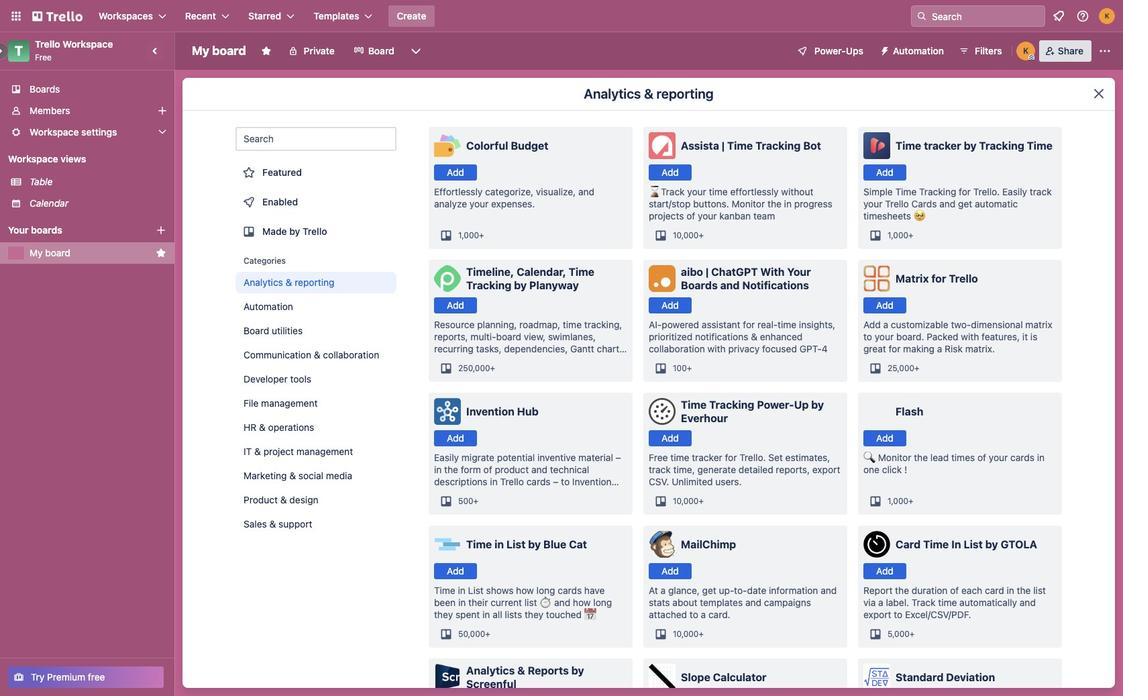 Task type: describe. For each thing, give the bounding box(es) containing it.
developer tools link
[[236, 369, 397, 390]]

trello up two-
[[949, 273, 979, 285]]

free inside 'free time tracker for trello. set estimates, track time, generate detailed reports, export csv. unlimited users.'
[[649, 452, 668, 463]]

free inside trello workspace free
[[35, 52, 52, 62]]

aibo | chatgpt with your boards and notifications
[[681, 266, 811, 291]]

notifications
[[695, 331, 749, 342]]

+ for invention hub
[[474, 496, 479, 506]]

get inside at a glance, get up-to-date information and stats about templates and campaigns attached to a card.
[[703, 585, 717, 596]]

material
[[579, 452, 613, 463]]

card time in list by gtola
[[896, 538, 1038, 550]]

real-
[[758, 319, 778, 330]]

10,000 + for time
[[673, 496, 704, 506]]

up-
[[719, 585, 734, 596]]

a inside report the duration of each card in the list via a label. track time automatically and export to excel/csv/pdf.
[[879, 597, 884, 608]]

time,
[[674, 464, 695, 475]]

add button for flash
[[864, 430, 907, 446]]

add button for timeline, calendar, time tracking by planyway
[[434, 297, 477, 313]]

categories
[[244, 256, 286, 266]]

reporting inside analytics & reporting "link"
[[295, 277, 335, 288]]

timeline,
[[467, 266, 514, 278]]

tracking inside "time tracking power-up by everhour"
[[710, 399, 755, 411]]

progress
[[795, 198, 833, 209]]

simple
[[864, 186, 893, 197]]

assistant
[[702, 319, 741, 330]]

ups
[[846, 45, 864, 56]]

gtola
[[1001, 538, 1038, 550]]

about
[[673, 597, 698, 608]]

list for time in list shows how long cards have been in their current list ⏱️ and how long they spent in all lists they touched 📅
[[468, 585, 484, 596]]

Search text field
[[236, 127, 397, 151]]

0 vertical spatial management
[[261, 397, 318, 409]]

1,000 + for colorful
[[458, 230, 484, 240]]

workspace for views
[[8, 153, 58, 164]]

1 they from the left
[[434, 609, 453, 620]]

planyway
[[530, 279, 579, 291]]

1 vertical spatial my
[[30, 247, 43, 258]]

2 horizontal spatial list
[[964, 538, 983, 550]]

unlimited
[[672, 476, 713, 487]]

customizable
[[891, 319, 949, 330]]

& for marketing & social media link at the bottom
[[289, 470, 296, 481]]

track inside 'free time tracker for trello. set estimates, track time, generate detailed reports, export csv. unlimited users.'
[[649, 464, 671, 475]]

add for timeline, calendar, time tracking by planyway
[[447, 299, 464, 311]]

0 vertical spatial your
[[8, 224, 29, 236]]

time inside ⌛track your time effortlessly without start/stop buttons.  monitor the in progress projects of your kanban team
[[709, 186, 728, 197]]

calendar
[[468, 355, 505, 366]]

0 horizontal spatial my board
[[30, 247, 70, 258]]

search image
[[917, 11, 928, 21]]

show menu image
[[1099, 44, 1112, 58]]

power- inside "time tracking power-up by everhour"
[[757, 399, 794, 411]]

support
[[279, 518, 312, 530]]

in inside ⌛track your time effortlessly without start/stop buttons.  monitor the in progress projects of your kanban team
[[784, 198, 792, 209]]

a right at
[[661, 585, 666, 596]]

to inside at a glance, get up-to-date information and stats about templates and campaigns attached to a card.
[[690, 609, 699, 620]]

analytics & reporting link
[[236, 272, 397, 293]]

add for flash
[[877, 432, 894, 444]]

view,
[[524, 331, 546, 342]]

time inside simple time tracking for trello. easily track your trello cards and get automatic timesheets 🥹
[[896, 186, 917, 197]]

file management link
[[236, 393, 397, 414]]

list for time in list by blue cat
[[507, 538, 526, 550]]

workspace settings
[[30, 126, 117, 138]]

trello inside trello workspace free
[[35, 38, 60, 50]]

cards inside 🔍 monitor the lead times of your cards in one click !
[[1011, 452, 1035, 463]]

product & design link
[[236, 489, 397, 511]]

reports, inside the "resource planning, roadmap, time tracking, reports, multi-board view, swimlanes, recurring tasks, dependencies, gantt chart, google calendar"
[[434, 331, 468, 342]]

mailchimp
[[681, 538, 737, 550]]

in inside 🔍 monitor the lead times of your cards in one click !
[[1038, 452, 1045, 463]]

customize views image
[[409, 44, 423, 58]]

easily migrate potential inventive material – in the form of product and technical descriptions in trello cards – to invention hub.
[[434, 452, 621, 499]]

hr & operations
[[244, 422, 314, 433]]

timesheets
[[864, 210, 912, 222]]

add for time in list by blue cat
[[447, 565, 464, 577]]

time inside report the duration of each card in the list via a label. track time automatically and export to excel/csv/pdf.
[[939, 597, 957, 608]]

250,000 +
[[458, 363, 495, 373]]

attached
[[649, 609, 687, 620]]

developer
[[244, 373, 288, 385]]

reports, inside 'free time tracker for trello. set estimates, track time, generate detailed reports, export csv. unlimited users.'
[[776, 464, 810, 475]]

ai-
[[649, 319, 662, 330]]

filters
[[975, 45, 1003, 56]]

0 vertical spatial long
[[537, 585, 555, 596]]

🔍 monitor the lead times of your cards in one click !
[[864, 452, 1045, 475]]

board inside the "resource planning, roadmap, time tracking, reports, multi-board view, swimlanes, recurring tasks, dependencies, gantt chart, google calendar"
[[496, 331, 522, 342]]

and down date
[[746, 597, 762, 608]]

been
[[434, 597, 456, 608]]

Board name text field
[[185, 40, 253, 62]]

detailed
[[739, 464, 774, 475]]

analytics inside analytics & reports by screenful
[[467, 665, 515, 677]]

0 vertical spatial how
[[516, 585, 534, 596]]

export inside 'free time tracker for trello. set estimates, track time, generate detailed reports, export csv. unlimited users.'
[[813, 464, 841, 475]]

tracking for timeline, calendar, time tracking by planyway
[[467, 279, 512, 291]]

1 horizontal spatial how
[[573, 597, 591, 608]]

assista | time tracking bot
[[681, 140, 822, 152]]

4
[[822, 343, 828, 354]]

try
[[31, 671, 45, 683]]

information
[[769, 585, 819, 596]]

trello inside easily migrate potential inventive material – in the form of product and technical descriptions in trello cards – to invention hub.
[[500, 476, 524, 487]]

your inside add a customizable two-dimensional matrix to your board. packed with features, it is great for making a risk matrix.
[[875, 331, 894, 342]]

add for mailchimp
[[662, 565, 679, 577]]

50,000 +
[[458, 629, 491, 639]]

100 +
[[673, 363, 692, 373]]

trello. for by
[[974, 186, 1000, 197]]

to inside add a customizable two-dimensional matrix to your board. packed with features, it is great for making a risk matrix.
[[864, 331, 873, 342]]

with
[[761, 266, 785, 278]]

sm image
[[875, 40, 893, 59]]

recurring
[[434, 343, 474, 354]]

communication
[[244, 349, 311, 360]]

standard
[[896, 671, 944, 683]]

board for board utilities
[[244, 325, 269, 336]]

made by trello link
[[236, 218, 397, 245]]

users.
[[716, 476, 742, 487]]

analyze
[[434, 198, 467, 209]]

create
[[397, 10, 427, 21]]

with inside ai-powered assistant for real-time insights, prioritized notifications & enhanced collaboration with privacy focused gpt-4
[[708, 343, 726, 354]]

cards inside easily migrate potential inventive material – in the form of product and technical descriptions in trello cards – to invention hub.
[[527, 476, 551, 487]]

and inside time in list shows how long cards have been in their current list ⏱️ and how long they spent in all lists they touched 📅
[[555, 597, 571, 608]]

your boards with 1 items element
[[8, 222, 136, 238]]

add button for mailchimp
[[649, 563, 692, 579]]

gpt-
[[800, 343, 822, 354]]

1,000 down click
[[888, 496, 909, 506]]

duration
[[912, 585, 948, 596]]

add button for colorful budget
[[434, 164, 477, 181]]

simple time tracking for trello. easily track your trello cards and get automatic timesheets 🥹
[[864, 186, 1052, 222]]

time inside "time tracking power-up by everhour"
[[681, 399, 707, 411]]

easily inside easily migrate potential inventive material – in the form of product and technical descriptions in trello cards – to invention hub.
[[434, 452, 459, 463]]

file
[[244, 397, 259, 409]]

a left card. in the right bottom of the page
[[701, 609, 706, 620]]

report the duration of each card in the list via a label. track time automatically and export to excel/csv/pdf.
[[864, 585, 1046, 620]]

0 horizontal spatial –
[[553, 476, 559, 487]]

monitor inside 🔍 monitor the lead times of your cards in one click !
[[878, 452, 912, 463]]

the inside ⌛track your time effortlessly without start/stop buttons.  monitor the in progress projects of your kanban team
[[768, 198, 782, 209]]

private
[[304, 45, 335, 56]]

1 horizontal spatial –
[[616, 452, 621, 463]]

buttons.
[[694, 198, 729, 209]]

up
[[794, 399, 809, 411]]

list inside report the duration of each card in the list via a label. track time automatically and export to excel/csv/pdf.
[[1034, 585, 1046, 596]]

tools
[[290, 373, 312, 385]]

add button for time tracker by tracking time
[[864, 164, 907, 181]]

tracking for time tracker by tracking time
[[980, 140, 1025, 152]]

your up buttons.
[[688, 186, 707, 197]]

!
[[905, 464, 908, 475]]

settings
[[81, 126, 117, 138]]

& for it & project management link
[[254, 446, 261, 457]]

& for communication & collaboration link
[[314, 349, 321, 360]]

templates
[[314, 10, 359, 21]]

hub.
[[434, 488, 455, 499]]

communication & collaboration link
[[236, 344, 397, 366]]

power-ups button
[[788, 40, 872, 62]]

Search field
[[928, 6, 1045, 26]]

kanban
[[720, 210, 751, 222]]

1 horizontal spatial reporting
[[657, 86, 714, 101]]

2 they from the left
[[525, 609, 544, 620]]

tracking for assista | time tracking bot
[[756, 140, 801, 152]]

0 vertical spatial boards
[[30, 83, 60, 95]]

for for your
[[743, 319, 755, 330]]

time inside the "resource planning, roadmap, time tracking, reports, multi-board view, swimlanes, recurring tasks, dependencies, gantt chart, google calendar"
[[563, 319, 582, 330]]

add button for matrix for trello
[[864, 297, 907, 313]]

list inside time in list shows how long cards have been in their current list ⏱️ and how long they spent in all lists they touched 📅
[[525, 597, 537, 608]]

and inside simple time tracking for trello. easily track your trello cards and get automatic timesheets 🥹
[[940, 198, 956, 209]]

& for product & design link
[[280, 494, 287, 505]]

0 vertical spatial tracker
[[924, 140, 962, 152]]

free
[[88, 671, 105, 683]]

by up simple time tracking for trello. easily track your trello cards and get automatic timesheets 🥹
[[964, 140, 977, 152]]

add for time tracker by tracking time
[[877, 166, 894, 178]]

table
[[30, 176, 53, 187]]

filters button
[[955, 40, 1007, 62]]

focused
[[763, 343, 797, 354]]

developer tools
[[244, 373, 312, 385]]

starred icon image
[[156, 248, 166, 258]]

members
[[30, 105, 70, 116]]

1 vertical spatial management
[[297, 446, 353, 457]]

and right information
[[821, 585, 837, 596]]

utilities
[[272, 325, 303, 336]]

risk
[[945, 343, 963, 354]]

trello inside simple time tracking for trello. easily track your trello cards and get automatic timesheets 🥹
[[886, 198, 909, 209]]

a up great
[[884, 319, 889, 330]]

time inside ai-powered assistant for real-time insights, prioritized notifications & enhanced collaboration with privacy focused gpt-4
[[778, 319, 797, 330]]

3 10,000 + from the top
[[673, 629, 704, 639]]

your inside simple time tracking for trello. easily track your trello cards and get automatic timesheets 🥹
[[864, 198, 883, 209]]

trello down enabled link
[[303, 226, 327, 237]]

starred button
[[240, 5, 303, 27]]

matrix
[[1026, 319, 1053, 330]]

⌛track your time effortlessly without start/stop buttons.  monitor the in progress projects of your kanban team
[[649, 186, 833, 222]]

members link
[[0, 100, 175, 121]]

shows
[[486, 585, 514, 596]]

add for aibo | chatgpt with your boards and notifications
[[662, 299, 679, 311]]

and inside report the duration of each card in the list via a label. track time automatically and export to excel/csv/pdf.
[[1020, 597, 1036, 608]]

the right card
[[1017, 585, 1031, 596]]

create button
[[389, 5, 435, 27]]

workspace for settings
[[30, 126, 79, 138]]

cat
[[569, 538, 587, 550]]

& inside ai-powered assistant for real-time insights, prioritized notifications & enhanced collaboration with privacy focused gpt-4
[[751, 331, 758, 342]]

to-
[[734, 585, 747, 596]]

calculator
[[713, 671, 767, 683]]

time inside 'free time tracker for trello. set estimates, track time, generate detailed reports, export csv. unlimited users.'
[[671, 452, 690, 463]]

switch to… image
[[9, 9, 23, 23]]

made by trello
[[262, 226, 327, 237]]

via
[[864, 597, 876, 608]]

calendar link
[[30, 197, 166, 210]]

your inside effortlessly categorize, visualize, and analyze your expenses.
[[470, 198, 489, 209]]

and inside effortlessly categorize, visualize, and analyze your expenses.
[[579, 186, 595, 197]]

of inside easily migrate potential inventive material – in the form of product and technical descriptions in trello cards – to invention hub.
[[484, 464, 492, 475]]

each
[[962, 585, 983, 596]]

workspace inside trello workspace free
[[63, 38, 113, 50]]



Task type: locate. For each thing, give the bounding box(es) containing it.
0 horizontal spatial board
[[45, 247, 70, 258]]

add button for time in list by blue cat
[[434, 563, 477, 579]]

workspace settings button
[[0, 121, 175, 143]]

this member is an admin of this board. image
[[1029, 54, 1035, 60]]

time up excel/csv/pdf.
[[939, 597, 957, 608]]

2 vertical spatial 10,000 +
[[673, 629, 704, 639]]

by inside "time tracking power-up by everhour"
[[812, 399, 824, 411]]

trello. for power-
[[740, 452, 766, 463]]

workspace navigation collapse icon image
[[146, 42, 165, 60]]

with inside add a customizable two-dimensional matrix to your board. packed with features, it is great for making a risk matrix.
[[961, 331, 980, 342]]

monitor inside ⌛track your time effortlessly without start/stop buttons.  monitor the in progress projects of your kanban team
[[732, 198, 765, 209]]

0 horizontal spatial long
[[537, 585, 555, 596]]

add for time tracking power-up by everhour
[[662, 432, 679, 444]]

the up label.
[[896, 585, 910, 596]]

trello. up automatic
[[974, 186, 1000, 197]]

1 horizontal spatial analytics & reporting
[[584, 86, 714, 101]]

10,000 down unlimited
[[673, 496, 699, 506]]

add button down matrix
[[864, 297, 907, 313]]

multi-
[[471, 331, 496, 342]]

invention hub
[[467, 405, 539, 418]]

estimates,
[[786, 452, 831, 463]]

1 horizontal spatial reports,
[[776, 464, 810, 475]]

workspace inside popup button
[[30, 126, 79, 138]]

kendallparks02 (kendallparks02) image
[[1099, 8, 1116, 24]]

add button for card time in list by gtola
[[864, 563, 907, 579]]

how up 📅
[[573, 597, 591, 608]]

open information menu image
[[1077, 9, 1090, 23]]

time inside timeline, calendar, time tracking by planyway
[[569, 266, 595, 278]]

0 horizontal spatial with
[[708, 343, 726, 354]]

your down effortlessly
[[470, 198, 489, 209]]

| inside aibo | chatgpt with your boards and notifications
[[706, 266, 709, 278]]

trello down 'product'
[[500, 476, 524, 487]]

1 vertical spatial get
[[703, 585, 717, 596]]

1 horizontal spatial cards
[[558, 585, 582, 596]]

trello. inside simple time tracking for trello. easily track your trello cards and get automatic timesheets 🥹
[[974, 186, 1000, 197]]

tracking inside timeline, calendar, time tracking by planyway
[[467, 279, 512, 291]]

1 horizontal spatial long
[[594, 597, 612, 608]]

+ for timeline, calendar, time tracking by planyway
[[490, 363, 495, 373]]

long up ⏱️
[[537, 585, 555, 596]]

aibo
[[681, 266, 704, 278]]

premium
[[47, 671, 85, 683]]

for down time tracker by tracking time
[[959, 186, 971, 197]]

1 vertical spatial how
[[573, 597, 591, 608]]

add inside add a customizable two-dimensional matrix to your board. packed with features, it is great for making a risk matrix.
[[864, 319, 881, 330]]

your down buttons.
[[698, 210, 717, 222]]

0 vertical spatial |
[[722, 140, 725, 152]]

prioritized
[[649, 331, 693, 342]]

0 vertical spatial free
[[35, 52, 52, 62]]

easily inside simple time tracking for trello. easily track your trello cards and get automatic timesheets 🥹
[[1003, 186, 1028, 197]]

0 vertical spatial with
[[961, 331, 980, 342]]

+ for colorful budget
[[479, 230, 484, 240]]

your left boards
[[8, 224, 29, 236]]

list inside time in list shows how long cards have been in their current list ⏱️ and how long they spent in all lists they touched 📅
[[468, 585, 484, 596]]

free time tracker for trello. set estimates, track time, generate detailed reports, export csv. unlimited users.
[[649, 452, 841, 487]]

add button
[[434, 164, 477, 181], [649, 164, 692, 181], [864, 164, 907, 181], [434, 297, 477, 313], [649, 297, 692, 313], [864, 297, 907, 313], [434, 430, 477, 446], [649, 430, 692, 446], [864, 430, 907, 446], [434, 563, 477, 579], [649, 563, 692, 579], [864, 563, 907, 579]]

analytics inside "link"
[[244, 277, 283, 288]]

0 horizontal spatial get
[[703, 585, 717, 596]]

set
[[769, 452, 783, 463]]

tracking up automatic
[[980, 140, 1025, 152]]

1 vertical spatial board
[[244, 325, 269, 336]]

0 horizontal spatial list
[[525, 597, 537, 608]]

0 horizontal spatial invention
[[467, 405, 515, 418]]

with down two-
[[961, 331, 980, 342]]

2 vertical spatial analytics
[[467, 665, 515, 677]]

1 10,000 from the top
[[673, 230, 699, 240]]

for inside 'free time tracker for trello. set estimates, track time, generate detailed reports, export csv. unlimited users.'
[[725, 452, 737, 463]]

the inside easily migrate potential inventive material – in the form of product and technical descriptions in trello cards – to invention hub.
[[444, 464, 458, 475]]

1 vertical spatial 10,000
[[673, 496, 699, 506]]

0 vertical spatial 10,000 +
[[673, 230, 704, 240]]

automation inside "link"
[[244, 301, 293, 312]]

slope calculator
[[681, 671, 767, 683]]

1 horizontal spatial your
[[788, 266, 811, 278]]

reports, up recurring
[[434, 331, 468, 342]]

0 horizontal spatial automation
[[244, 301, 293, 312]]

sales
[[244, 518, 267, 530]]

invention inside easily migrate potential inventive material – in the form of product and technical descriptions in trello cards – to invention hub.
[[572, 476, 612, 487]]

by right made
[[289, 226, 300, 237]]

1 horizontal spatial with
[[961, 331, 980, 342]]

t
[[15, 43, 23, 58]]

workspace down back to home image
[[63, 38, 113, 50]]

add for invention hub
[[447, 432, 464, 444]]

1,000 down the "timesheets"
[[888, 230, 909, 240]]

0 vertical spatial board
[[368, 45, 395, 56]]

| for aibo
[[706, 266, 709, 278]]

automatically
[[960, 597, 1018, 608]]

insights,
[[799, 319, 836, 330]]

of inside report the duration of each card in the list via a label. track time automatically and export to excel/csv/pdf.
[[951, 585, 959, 596]]

analytics & reports by screenful
[[467, 665, 584, 690]]

trello workspace free
[[35, 38, 113, 62]]

trello. up detailed
[[740, 452, 766, 463]]

1 horizontal spatial track
[[1030, 186, 1052, 197]]

your inside aibo | chatgpt with your boards and notifications
[[788, 266, 811, 278]]

1 vertical spatial trello.
[[740, 452, 766, 463]]

time
[[728, 140, 753, 152], [896, 140, 922, 152], [1027, 140, 1053, 152], [896, 186, 917, 197], [569, 266, 595, 278], [681, 399, 707, 411], [467, 538, 492, 550], [924, 538, 949, 550], [434, 585, 456, 596]]

for inside add a customizable two-dimensional matrix to your board. packed with features, it is great for making a risk matrix.
[[889, 343, 901, 354]]

board left star or unstar board image
[[212, 44, 246, 58]]

add up simple
[[877, 166, 894, 178]]

time up time,
[[671, 452, 690, 463]]

0 horizontal spatial reports,
[[434, 331, 468, 342]]

board for board
[[368, 45, 395, 56]]

1,000 + down !
[[888, 496, 914, 506]]

1 vertical spatial analytics
[[244, 277, 283, 288]]

back to home image
[[32, 5, 83, 27]]

is
[[1031, 331, 1038, 342]]

add up effortlessly
[[447, 166, 464, 178]]

collaboration down board utilities link
[[323, 349, 379, 360]]

0 horizontal spatial cards
[[527, 476, 551, 487]]

0 vertical spatial invention
[[467, 405, 515, 418]]

my
[[192, 44, 209, 58], [30, 247, 43, 258]]

cards left the have
[[558, 585, 582, 596]]

1 vertical spatial with
[[708, 343, 726, 354]]

your up great
[[875, 331, 894, 342]]

1 vertical spatial free
[[649, 452, 668, 463]]

time up enhanced
[[778, 319, 797, 330]]

0 vertical spatial trello.
[[974, 186, 1000, 197]]

0 vertical spatial analytics
[[584, 86, 641, 101]]

add button for invention hub
[[434, 430, 477, 446]]

+ for aibo | chatgpt with your boards and notifications
[[687, 363, 692, 373]]

add button up the report
[[864, 563, 907, 579]]

to inside easily migrate potential inventive material – in the form of product and technical descriptions in trello cards – to invention hub.
[[561, 476, 570, 487]]

it
[[244, 446, 252, 457]]

my board down boards
[[30, 247, 70, 258]]

and right the automatically
[[1020, 597, 1036, 608]]

+ for time in list by blue cat
[[485, 629, 491, 639]]

1 vertical spatial your
[[788, 266, 811, 278]]

reporting up the automation "link"
[[295, 277, 335, 288]]

boards up members at the top left
[[30, 83, 60, 95]]

try premium free button
[[8, 667, 164, 688]]

📅
[[584, 609, 597, 620]]

card
[[896, 538, 921, 550]]

add button up been
[[434, 563, 477, 579]]

0 horizontal spatial board
[[244, 325, 269, 336]]

add button up ⌛track at the right top of page
[[649, 164, 692, 181]]

enabled
[[262, 196, 298, 207]]

1 horizontal spatial list
[[507, 538, 526, 550]]

primary element
[[0, 0, 1124, 32]]

2 horizontal spatial cards
[[1011, 452, 1035, 463]]

get inside simple time tracking for trello. easily track your trello cards and get automatic timesheets 🥹
[[959, 198, 973, 209]]

my board down recent popup button
[[192, 44, 246, 58]]

for for time
[[959, 186, 971, 197]]

3 10,000 from the top
[[673, 629, 699, 639]]

colorful
[[467, 140, 508, 152]]

they down ⏱️
[[525, 609, 544, 620]]

add button for aibo | chatgpt with your boards and notifications
[[649, 297, 692, 313]]

track
[[1030, 186, 1052, 197], [649, 464, 671, 475]]

and inside aibo | chatgpt with your boards and notifications
[[721, 279, 740, 291]]

& for analytics & reporting "link"
[[286, 277, 292, 288]]

0 vertical spatial monitor
[[732, 198, 765, 209]]

track inside simple time tracking for trello. easily track your trello cards and get automatic timesheets 🥹
[[1030, 186, 1052, 197]]

2 10,000 + from the top
[[673, 496, 704, 506]]

add board image
[[156, 225, 166, 236]]

2 horizontal spatial board
[[496, 331, 522, 342]]

free
[[35, 52, 52, 62], [649, 452, 668, 463]]

0 vertical spatial reports,
[[434, 331, 468, 342]]

1 vertical spatial workspace
[[30, 126, 79, 138]]

your inside 🔍 monitor the lead times of your cards in one click !
[[989, 452, 1008, 463]]

standard deviation
[[896, 671, 996, 683]]

1 vertical spatial monitor
[[878, 452, 912, 463]]

your right with
[[788, 266, 811, 278]]

& inside analytics & reports by screenful
[[518, 665, 525, 677]]

share button
[[1040, 40, 1092, 62]]

matrix.
[[966, 343, 995, 354]]

for inside simple time tracking for trello. easily track your trello cards and get automatic timesheets 🥹
[[959, 186, 971, 197]]

0 vertical spatial power-
[[815, 45, 846, 56]]

1,000 for colorful
[[458, 230, 479, 240]]

of inside ⌛track your time effortlessly without start/stop buttons.  monitor the in progress projects of your kanban team
[[687, 210, 696, 222]]

it & project management link
[[236, 441, 397, 462]]

add button up effortlessly
[[434, 164, 477, 181]]

0 horizontal spatial they
[[434, 609, 453, 620]]

1 vertical spatial power-
[[757, 399, 794, 411]]

0 vertical spatial cards
[[1011, 452, 1035, 463]]

assista
[[681, 140, 720, 152]]

current
[[491, 597, 522, 608]]

+ for mailchimp
[[699, 629, 704, 639]]

1,000 +
[[458, 230, 484, 240], [888, 230, 914, 240], [888, 496, 914, 506]]

trello up the "timesheets"
[[886, 198, 909, 209]]

my inside text box
[[192, 44, 209, 58]]

0 vertical spatial automation
[[893, 45, 944, 56]]

add up powered
[[662, 299, 679, 311]]

| for assista
[[722, 140, 725, 152]]

2 vertical spatial workspace
[[8, 153, 58, 164]]

automation up 'board utilities'
[[244, 301, 293, 312]]

25,000 +
[[888, 363, 920, 373]]

to up great
[[864, 331, 873, 342]]

1 horizontal spatial analytics
[[467, 665, 515, 677]]

with down notifications
[[708, 343, 726, 354]]

0 horizontal spatial track
[[649, 464, 671, 475]]

it
[[1023, 331, 1028, 342]]

1 horizontal spatial |
[[722, 140, 725, 152]]

0 notifications image
[[1051, 8, 1067, 24]]

collaboration inside ai-powered assistant for real-time insights, prioritized notifications & enhanced collaboration with privacy focused gpt-4
[[649, 343, 705, 354]]

add for assista | time tracking bot
[[662, 166, 679, 178]]

1 horizontal spatial my board
[[192, 44, 246, 58]]

| right assista
[[722, 140, 725, 152]]

by down calendar,
[[514, 279, 527, 291]]

my board
[[192, 44, 246, 58], [30, 247, 70, 258]]

track
[[912, 597, 936, 608]]

click
[[883, 464, 902, 475]]

add button for assista | time tracking bot
[[649, 164, 692, 181]]

gantt
[[571, 343, 595, 354]]

2 horizontal spatial analytics
[[584, 86, 641, 101]]

10,000 +
[[673, 230, 704, 240], [673, 496, 704, 506], [673, 629, 704, 639]]

1 vertical spatial automation
[[244, 301, 293, 312]]

power-ups
[[815, 45, 864, 56]]

calendar
[[30, 197, 68, 209]]

for inside ai-powered assistant for real-time insights, prioritized notifications & enhanced collaboration with privacy focused gpt-4
[[743, 319, 755, 330]]

cards inside time in list shows how long cards have been in their current list ⏱️ and how long they spent in all lists they touched 📅
[[558, 585, 582, 596]]

for up the generate
[[725, 452, 737, 463]]

– right 'material'
[[616, 452, 621, 463]]

1,000 for time
[[888, 230, 909, 240]]

| right "aibo"
[[706, 266, 709, 278]]

by left 'blue'
[[528, 538, 541, 550]]

1 10,000 + from the top
[[673, 230, 704, 240]]

effortlessly
[[731, 186, 779, 197]]

tracking inside simple time tracking for trello. easily track your trello cards and get automatic timesheets 🥹
[[920, 186, 957, 197]]

at
[[649, 585, 658, 596]]

0 vertical spatial easily
[[1003, 186, 1028, 197]]

1 horizontal spatial board
[[212, 44, 246, 58]]

add for card time in list by gtola
[[877, 565, 894, 577]]

0 vertical spatial my
[[192, 44, 209, 58]]

1 vertical spatial reporting
[[295, 277, 335, 288]]

for left real-
[[743, 319, 755, 330]]

tracker inside 'free time tracker for trello. set estimates, track time, generate detailed reports, export csv. unlimited users.'
[[692, 452, 723, 463]]

workspace
[[63, 38, 113, 50], [30, 126, 79, 138], [8, 153, 58, 164]]

stats
[[649, 597, 670, 608]]

0 horizontal spatial collaboration
[[323, 349, 379, 360]]

0 horizontal spatial analytics
[[244, 277, 283, 288]]

workspaces button
[[91, 5, 174, 27]]

workspace up table at the left of page
[[8, 153, 58, 164]]

2 10,000 from the top
[[673, 496, 699, 506]]

reports
[[528, 665, 569, 677]]

1 horizontal spatial they
[[525, 609, 544, 620]]

roadmap,
[[520, 319, 561, 330]]

privacy
[[729, 343, 760, 354]]

to down label.
[[894, 609, 903, 620]]

hub
[[517, 405, 539, 418]]

star or unstar board image
[[261, 46, 272, 56]]

design
[[290, 494, 319, 505]]

boards inside aibo | chatgpt with your boards and notifications
[[681, 279, 718, 291]]

time
[[709, 186, 728, 197], [563, 319, 582, 330], [778, 319, 797, 330], [671, 452, 690, 463], [939, 597, 957, 608]]

by inside analytics & reports by screenful
[[572, 665, 584, 677]]

0 vertical spatial workspace
[[63, 38, 113, 50]]

+ for flash
[[909, 496, 914, 506]]

add button up powered
[[649, 297, 692, 313]]

0 vertical spatial 10,000
[[673, 230, 699, 240]]

10,000 + for assista
[[673, 230, 704, 240]]

board
[[368, 45, 395, 56], [244, 325, 269, 336]]

0 horizontal spatial your
[[8, 224, 29, 236]]

the left lead
[[914, 452, 928, 463]]

& inside "link"
[[286, 277, 292, 288]]

lists
[[505, 609, 522, 620]]

time up swimlanes,
[[563, 319, 582, 330]]

add button for time tracking power-up by everhour
[[649, 430, 692, 446]]

10,000 + down unlimited
[[673, 496, 704, 506]]

0 vertical spatial my board
[[192, 44, 246, 58]]

1 horizontal spatial easily
[[1003, 186, 1028, 197]]

0 horizontal spatial free
[[35, 52, 52, 62]]

1 vertical spatial tracker
[[692, 452, 723, 463]]

add up glance,
[[662, 565, 679, 577]]

expenses.
[[491, 198, 535, 209]]

+ for matrix for trello
[[915, 363, 920, 373]]

board left customize views icon at the top left
[[368, 45, 395, 56]]

label.
[[886, 597, 910, 608]]

free right 't' link
[[35, 52, 52, 62]]

trello. inside 'free time tracker for trello. set estimates, track time, generate detailed reports, export csv. unlimited users.'
[[740, 452, 766, 463]]

a down packed
[[938, 343, 943, 354]]

calendar,
[[517, 266, 566, 278]]

free up csv.
[[649, 452, 668, 463]]

easily up automatic
[[1003, 186, 1028, 197]]

+ for time tracker by tracking time
[[909, 230, 914, 240]]

100
[[673, 363, 687, 373]]

1,000 + for time
[[888, 230, 914, 240]]

power- inside power-ups button
[[815, 45, 846, 56]]

dependencies,
[[504, 343, 568, 354]]

+ for assista | time tracking bot
[[699, 230, 704, 240]]

tracking up everhour
[[710, 399, 755, 411]]

trello right the t
[[35, 38, 60, 50]]

collaboration down prioritized
[[649, 343, 705, 354]]

generate
[[698, 464, 736, 475]]

get up templates at the bottom of page
[[703, 585, 717, 596]]

10,000 for assista
[[673, 230, 699, 240]]

your boards
[[8, 224, 62, 236]]

add up resource
[[447, 299, 464, 311]]

file management
[[244, 397, 318, 409]]

tracking down timeline,
[[467, 279, 512, 291]]

my down 'recent'
[[192, 44, 209, 58]]

reports,
[[434, 331, 468, 342], [776, 464, 810, 475]]

of inside 🔍 monitor the lead times of your cards in one click !
[[978, 452, 987, 463]]

0 horizontal spatial trello.
[[740, 452, 766, 463]]

resource
[[434, 319, 475, 330]]

try premium free
[[31, 671, 105, 683]]

10,000 for time
[[673, 496, 699, 506]]

1 vertical spatial 10,000 +
[[673, 496, 704, 506]]

a right via
[[879, 597, 884, 608]]

0 horizontal spatial my
[[30, 247, 43, 258]]

inventive
[[538, 452, 576, 463]]

time inside time in list shows how long cards have been in their current list ⏱️ and how long they spent in all lists they touched 📅
[[434, 585, 456, 596]]

add up migrate
[[447, 432, 464, 444]]

my board link
[[30, 246, 150, 260]]

10,000 down projects
[[673, 230, 699, 240]]

automation inside 'button'
[[893, 45, 944, 56]]

made
[[262, 226, 287, 237]]

1 horizontal spatial list
[[1034, 585, 1046, 596]]

tasks,
[[476, 343, 502, 354]]

0 horizontal spatial easily
[[434, 452, 459, 463]]

add for colorful budget
[[447, 166, 464, 178]]

tracking up cards
[[920, 186, 957, 197]]

0 horizontal spatial monitor
[[732, 198, 765, 209]]

0 vertical spatial export
[[813, 464, 841, 475]]

10,000
[[673, 230, 699, 240], [673, 496, 699, 506], [673, 629, 699, 639]]

export inside report the duration of each card in the list via a label. track time automatically and export to excel/csv/pdf.
[[864, 609, 892, 620]]

the inside 🔍 monitor the lead times of your cards in one click !
[[914, 452, 928, 463]]

enhanced
[[760, 331, 803, 342]]

+ for card time in list by gtola
[[910, 629, 915, 639]]

& for sales & support link
[[270, 518, 276, 530]]

excel/csv/pdf.
[[906, 609, 972, 620]]

0 horizontal spatial boards
[[30, 83, 60, 95]]

1 vertical spatial board
[[45, 247, 70, 258]]

for right matrix
[[932, 273, 947, 285]]

2 vertical spatial board
[[496, 331, 522, 342]]

1 horizontal spatial my
[[192, 44, 209, 58]]

board inside text box
[[212, 44, 246, 58]]

1 horizontal spatial tracker
[[924, 140, 962, 152]]

for for by
[[725, 452, 737, 463]]

add up great
[[864, 319, 881, 330]]

0 vertical spatial board
[[212, 44, 246, 58]]

list right card
[[1034, 585, 1046, 596]]

1 vertical spatial easily
[[434, 452, 459, 463]]

to inside report the duration of each card in the list via a label. track time automatically and export to excel/csv/pdf.
[[894, 609, 903, 620]]

tracker up simple time tracking for trello. easily track your trello cards and get automatic timesheets 🥹
[[924, 140, 962, 152]]

time tracking power-up by everhour
[[681, 399, 824, 424]]

descriptions
[[434, 476, 488, 487]]

& for hr & operations link
[[259, 422, 266, 433]]

add up click
[[877, 432, 894, 444]]

1 vertical spatial cards
[[527, 476, 551, 487]]

0 vertical spatial –
[[616, 452, 621, 463]]

views
[[61, 153, 86, 164]]

of down migrate
[[484, 464, 492, 475]]

add button up migrate
[[434, 430, 477, 446]]

1 horizontal spatial automation
[[893, 45, 944, 56]]

and inside easily migrate potential inventive material – in the form of product and technical descriptions in trello cards – to invention hub.
[[532, 464, 548, 475]]

0 horizontal spatial power-
[[757, 399, 794, 411]]

power- up set at the bottom right of the page
[[757, 399, 794, 411]]

analytics & reporting inside "link"
[[244, 277, 335, 288]]

1 horizontal spatial export
[[864, 609, 892, 620]]

boards
[[30, 83, 60, 95], [681, 279, 718, 291]]

board left utilities
[[244, 325, 269, 336]]

add for matrix for trello
[[877, 299, 894, 311]]

500
[[458, 496, 474, 506]]

timeline, calendar, time tracking by planyway
[[467, 266, 595, 291]]

start/stop
[[649, 198, 691, 209]]

add up been
[[447, 565, 464, 577]]

and up touched
[[555, 597, 571, 608]]

reporting
[[657, 86, 714, 101], [295, 277, 335, 288]]

+ for time tracking power-up by everhour
[[699, 496, 704, 506]]

1 horizontal spatial board
[[368, 45, 395, 56]]

for down board.
[[889, 343, 901, 354]]

in inside report the duration of each card in the list via a label. track time automatically and export to excel/csv/pdf.
[[1007, 585, 1015, 596]]

by left gtola
[[986, 538, 999, 550]]

by inside timeline, calendar, time tracking by planyway
[[514, 279, 527, 291]]

1,000 + down the "timesheets"
[[888, 230, 914, 240]]

google
[[434, 355, 465, 366]]

0 horizontal spatial |
[[706, 266, 709, 278]]

time up buttons.
[[709, 186, 728, 197]]

0 horizontal spatial how
[[516, 585, 534, 596]]

my board inside text box
[[192, 44, 246, 58]]

1 horizontal spatial monitor
[[878, 452, 912, 463]]

1 horizontal spatial invention
[[572, 476, 612, 487]]

10,000 down attached
[[673, 629, 699, 639]]

of left each
[[951, 585, 959, 596]]

invention down 'material'
[[572, 476, 612, 487]]

to down "about"
[[690, 609, 699, 620]]

kendallparks02 (kendallparks02) image
[[1017, 42, 1036, 60]]



Task type: vqa. For each thing, say whether or not it's contained in the screenshot.


